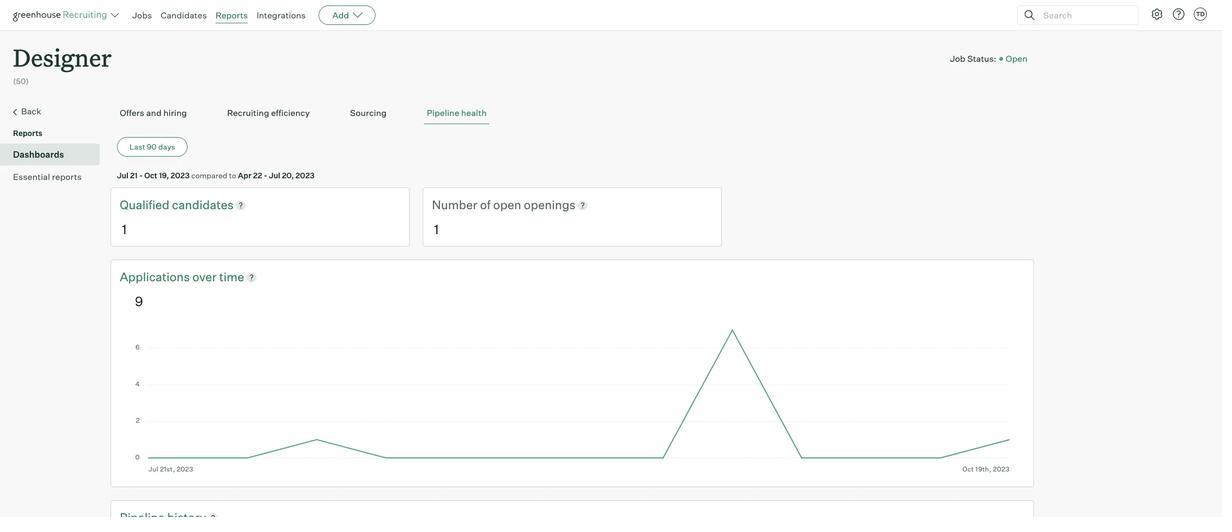 Task type: describe. For each thing, give the bounding box(es) containing it.
recruiting
[[227, 107, 269, 118]]

designer
[[13, 41, 112, 73]]

designer link
[[13, 30, 112, 75]]

compared
[[191, 171, 227, 180]]

19,
[[159, 171, 169, 180]]

open
[[1006, 53, 1028, 64]]

21
[[130, 171, 138, 180]]

1 1 from the left
[[122, 221, 127, 237]]

recruiting efficiency
[[227, 107, 310, 118]]

over
[[193, 269, 217, 284]]

2 jul from the left
[[269, 171, 280, 180]]

candidates link
[[161, 10, 207, 21]]

integrations
[[257, 10, 306, 21]]

Search text field
[[1041, 7, 1129, 23]]

(50)
[[13, 77, 29, 86]]

essential reports
[[13, 171, 82, 182]]

1 - from the left
[[139, 171, 143, 180]]

jobs link
[[132, 10, 152, 21]]

pipeline
[[427, 107, 460, 118]]

jul 21 - oct 19, 2023 compared to apr 22 - jul 20, 2023
[[117, 171, 315, 180]]

essential
[[13, 171, 50, 182]]

applications link
[[120, 269, 193, 286]]

90
[[147, 142, 157, 151]]

xychart image
[[135, 327, 1010, 473]]

time
[[219, 269, 244, 284]]

number of open
[[432, 197, 524, 212]]

0 vertical spatial reports
[[216, 10, 248, 21]]

jobs
[[132, 10, 152, 21]]

reports link
[[216, 10, 248, 21]]

2 - from the left
[[264, 171, 267, 180]]

efficiency
[[271, 107, 310, 118]]

dashboards link
[[13, 148, 95, 161]]

back link
[[13, 105, 95, 119]]

designer (50)
[[13, 41, 112, 86]]

offers and hiring button
[[117, 102, 190, 124]]

sourcing
[[350, 107, 387, 118]]

2 1 from the left
[[434, 221, 439, 237]]

applications over
[[120, 269, 219, 284]]

offers
[[120, 107, 144, 118]]

days
[[158, 142, 175, 151]]

last
[[130, 142, 145, 151]]

td
[[1197, 10, 1205, 18]]

number
[[432, 197, 478, 212]]

greenhouse recruiting image
[[13, 9, 111, 22]]

recruiting efficiency button
[[224, 102, 313, 124]]

0 horizontal spatial reports
[[13, 129, 42, 138]]

candidates
[[172, 197, 234, 212]]

candidates
[[161, 10, 207, 21]]

time link
[[219, 269, 244, 286]]

1 jul from the left
[[117, 171, 129, 180]]

of
[[480, 197, 491, 212]]



Task type: vqa. For each thing, say whether or not it's contained in the screenshot.
RECENTLY at the bottom of the page
no



Task type: locate. For each thing, give the bounding box(es) containing it.
add button
[[319, 5, 376, 25]]

1 horizontal spatial -
[[264, 171, 267, 180]]

reports
[[52, 171, 82, 182]]

jul
[[117, 171, 129, 180], [269, 171, 280, 180]]

- right '22'
[[264, 171, 267, 180]]

1 2023 from the left
[[171, 171, 190, 180]]

status:
[[968, 53, 997, 64]]

2023 right the 20,
[[296, 171, 315, 180]]

1 horizontal spatial jul
[[269, 171, 280, 180]]

and
[[146, 107, 162, 118]]

health
[[461, 107, 487, 118]]

0 horizontal spatial 1
[[122, 221, 127, 237]]

- right 21
[[139, 171, 143, 180]]

0 horizontal spatial 2023
[[171, 171, 190, 180]]

to
[[229, 171, 236, 180]]

pipeline health button
[[424, 102, 490, 124]]

1 down the "qualified" link
[[122, 221, 127, 237]]

over link
[[193, 269, 219, 286]]

configure image
[[1151, 8, 1164, 21]]

0 horizontal spatial -
[[139, 171, 143, 180]]

qualified link
[[120, 197, 172, 214]]

open
[[493, 197, 522, 212]]

-
[[139, 171, 143, 180], [264, 171, 267, 180]]

job
[[951, 53, 966, 64]]

1
[[122, 221, 127, 237], [434, 221, 439, 237]]

1 horizontal spatial reports
[[216, 10, 248, 21]]

jul left the 20,
[[269, 171, 280, 180]]

td button
[[1192, 5, 1210, 23]]

0 horizontal spatial jul
[[117, 171, 129, 180]]

reports right candidates link
[[216, 10, 248, 21]]

1 horizontal spatial 2023
[[296, 171, 315, 180]]

last 90 days button
[[117, 137, 188, 157]]

reports
[[216, 10, 248, 21], [13, 129, 42, 138]]

candidates link
[[172, 197, 234, 214]]

openings
[[524, 197, 576, 212]]

1 horizontal spatial 1
[[434, 221, 439, 237]]

td button
[[1195, 8, 1208, 21]]

integrations link
[[257, 10, 306, 21]]

oct
[[144, 171, 157, 180]]

dashboards
[[13, 149, 64, 160]]

1 vertical spatial reports
[[13, 129, 42, 138]]

tab list
[[117, 102, 1028, 124]]

9
[[135, 293, 143, 309]]

job status:
[[951, 53, 997, 64]]

add
[[332, 10, 349, 21]]

sourcing button
[[347, 102, 390, 124]]

22
[[253, 171, 262, 180]]

1 down number
[[434, 221, 439, 237]]

jul left 21
[[117, 171, 129, 180]]

hiring
[[163, 107, 187, 118]]

2023
[[171, 171, 190, 180], [296, 171, 315, 180]]

2023 right 19,
[[171, 171, 190, 180]]

essential reports link
[[13, 170, 95, 183]]

offers and hiring
[[120, 107, 187, 118]]

qualified
[[120, 197, 172, 212]]

apr
[[238, 171, 252, 180]]

20,
[[282, 171, 294, 180]]

back
[[21, 106, 41, 117]]

reports down back
[[13, 129, 42, 138]]

last 90 days
[[130, 142, 175, 151]]

tab list containing offers and hiring
[[117, 102, 1028, 124]]

pipeline health
[[427, 107, 487, 118]]

applications
[[120, 269, 190, 284]]

2 2023 from the left
[[296, 171, 315, 180]]



